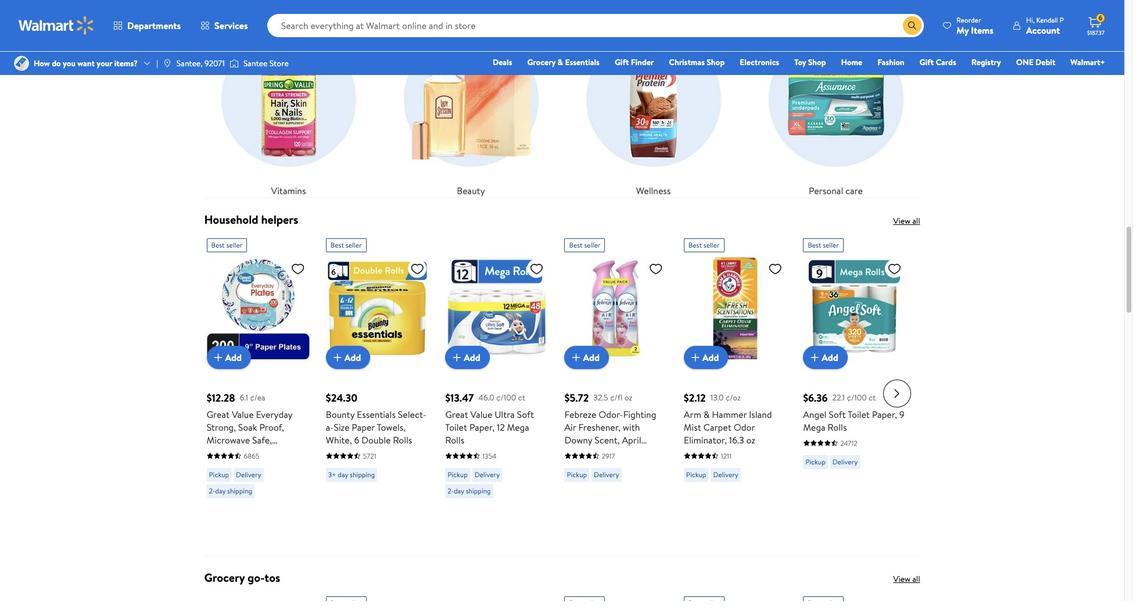 Task type: describe. For each thing, give the bounding box(es) containing it.
pickup for $2.12
[[687, 470, 707, 480]]

patterned,
[[222, 459, 264, 472]]

$24.30
[[326, 391, 358, 405]]

walmart image
[[19, 16, 94, 35]]

services button
[[191, 12, 258, 40]]

24712
[[841, 438, 858, 448]]

fighting
[[624, 408, 657, 421]]

2-day shipping for $13.47
[[448, 486, 491, 496]]

view for grocery go-tos
[[894, 573, 911, 585]]

¢/oz
[[726, 392, 741, 403]]

fashion
[[878, 56, 905, 68]]

view all for household helpers
[[894, 215, 921, 227]]

arm
[[684, 408, 702, 421]]

add to favorites list, angel soft toilet paper, 9 mega rolls image
[[888, 261, 902, 276]]

ct for $6.36
[[869, 392, 876, 403]]

$5.72
[[565, 391, 589, 405]]

fl
[[647, 447, 653, 459]]

debit
[[1036, 56, 1056, 68]]

pickup for $5.72
[[567, 470, 587, 480]]

rolls inside $6.36 22.1 ¢/100 ct angel soft toilet paper, 9 mega rolls
[[828, 421, 847, 434]]

value inside $13.47 46.0 ¢/100 ct great value ultra soft toilet paper, 12 mega rolls
[[471, 408, 493, 421]]

add to favorites list, arm & hammer island mist carpet odor eliminator, 16.3 oz image
[[769, 261, 783, 276]]

seller for $24.30
[[346, 240, 362, 250]]

oz inside '$2.12 13.0 ¢/oz arm & hammer island mist carpet odor eliminator, 16.3 oz'
[[747, 434, 756, 447]]

add to favorites list, great value everyday strong, soak proof, microwave safe, disposable paper plates, 10", patterned, 200 count image
[[291, 261, 305, 276]]

& inside '$2.12 13.0 ¢/oz arm & hammer island mist carpet odor eliminator, 16.3 oz'
[[704, 408, 710, 421]]

pickup for $13.47
[[448, 470, 468, 480]]

1 horizontal spatial shipping
[[350, 470, 375, 480]]

plates,
[[278, 447, 304, 459]]

view all link for household helpers
[[894, 215, 921, 227]]

reorder
[[957, 15, 982, 25]]

great value ultra soft toilet paper, 12 mega rolls image
[[446, 257, 549, 360]]

add for $5.72
[[584, 351, 600, 364]]

view for household helpers
[[894, 215, 911, 227]]

5 seller from the left
[[823, 240, 840, 250]]

$6.36 22.1 ¢/100 ct angel soft toilet paper, 9 mega rolls
[[804, 391, 905, 434]]

wellness
[[637, 184, 671, 197]]

microwave
[[207, 434, 250, 447]]

¢/fl
[[611, 392, 623, 403]]

wellness link
[[570, 15, 738, 198]]

92071
[[205, 58, 225, 69]]

tos
[[265, 570, 280, 586]]

proof,
[[260, 421, 284, 434]]

9
[[900, 408, 905, 421]]

5721
[[363, 451, 377, 461]]

6 inside 6 $187.37
[[1099, 13, 1103, 23]]

add for $12.28
[[225, 351, 242, 364]]

great inside $12.28 6.1 ¢/ea great value everyday strong, soak proof, microwave safe, disposable paper plates, 10", patterned, 200 count
[[207, 408, 230, 421]]

13.0
[[711, 392, 724, 403]]

santee,
[[177, 58, 203, 69]]

seller for $12.28
[[226, 240, 243, 250]]

beauty
[[457, 184, 485, 197]]

mega inside $6.36 22.1 ¢/100 ct angel soft toilet paper, 9 mega rolls
[[804, 421, 826, 434]]

you
[[63, 58, 76, 69]]

0 horizontal spatial oz
[[625, 392, 633, 403]]

gift for gift cards
[[920, 56, 934, 68]]

1 horizontal spatial oz
[[655, 447, 664, 459]]

p
[[1061, 15, 1065, 25]]

cards
[[936, 56, 957, 68]]

paper, inside $13.47 46.0 ¢/100 ct great value ultra soft toilet paper, 12 mega rolls
[[470, 421, 495, 434]]

add for $24.30
[[345, 351, 361, 364]]

6865
[[244, 451, 259, 461]]

best seller for $12.28
[[211, 240, 243, 250]]

16.3
[[730, 434, 745, 447]]

gift finder link
[[610, 56, 660, 69]]

essentials for grocery
[[565, 56, 600, 68]]

freshener,
[[579, 421, 621, 434]]

product group containing $6.36
[[804, 234, 907, 551]]

$13.47
[[446, 391, 474, 405]]

personal
[[809, 184, 844, 197]]

add to cart image for $5.72
[[570, 351, 584, 365]]

christmas shop link
[[664, 56, 730, 69]]

product group containing $12.28
[[207, 234, 310, 551]]

bounty
[[326, 408, 355, 421]]

best for $2.12
[[689, 240, 702, 250]]

delivery for $5.72
[[594, 470, 620, 480]]

rolls inside $13.47 46.0 ¢/100 ct great value ultra soft toilet paper, 12 mega rolls
[[446, 434, 465, 447]]

6 add button from the left
[[804, 346, 848, 369]]

febreze odor-fighting air freshener, with downy scent, april fresh, pack of 2, 8.8 fl oz each image
[[565, 257, 668, 360]]

kendall
[[1037, 15, 1059, 25]]

3+
[[328, 470, 336, 480]]

arm & hammer island mist carpet odor eliminator, 16.3 oz image
[[684, 257, 787, 360]]

5 best from the left
[[808, 240, 822, 250]]

personal care link
[[752, 15, 921, 198]]

2- for $12.28
[[209, 486, 215, 496]]

soak
[[238, 421, 257, 434]]

items?
[[114, 58, 138, 69]]

2917
[[602, 451, 615, 461]]

8.8
[[633, 447, 645, 459]]

2,
[[623, 447, 631, 459]]

great value everyday strong, soak proof, microwave safe, disposable paper plates, 10", patterned, 200 count image
[[207, 257, 310, 360]]

angel
[[804, 408, 827, 421]]

a-
[[326, 421, 334, 434]]

add to favorites list, bounty essentials select-a-size paper towels, white, 6 double rolls image
[[411, 261, 425, 276]]

essentials for $24.30
[[357, 408, 396, 421]]

angel soft toilet paper, 9 mega rolls image
[[804, 257, 907, 360]]

electronics
[[740, 56, 780, 68]]

great inside $13.47 46.0 ¢/100 ct great value ultra soft toilet paper, 12 mega rolls
[[446, 408, 469, 421]]

6 $187.37
[[1088, 13, 1105, 37]]

$12.28
[[207, 391, 235, 405]]

with
[[623, 421, 640, 434]]

5 add to cart image from the left
[[808, 351, 822, 365]]

how do you want your items?
[[34, 58, 138, 69]]

delivery for $2.12
[[714, 470, 739, 480]]

0 horizontal spatial &
[[558, 56, 563, 68]]

add to cart image for $24.30
[[331, 351, 345, 365]]

walmart+ link
[[1066, 56, 1111, 69]]

$13.47 46.0 ¢/100 ct great value ultra soft toilet paper, 12 mega rolls
[[446, 391, 534, 447]]

fashion link
[[873, 56, 910, 69]]

registry link
[[967, 56, 1007, 69]]

12
[[497, 421, 505, 434]]

toy shop link
[[790, 56, 832, 69]]

add to favorites list, great value ultra soft toilet paper, 12 mega rolls image
[[530, 261, 544, 276]]

grocery & essentials
[[528, 56, 600, 68]]

disposable
[[207, 447, 250, 459]]

next slide for product carousel list image
[[884, 380, 911, 408]]

departments button
[[104, 12, 191, 40]]

do
[[52, 58, 61, 69]]

add button for $2.12
[[684, 346, 729, 369]]

22.1
[[833, 392, 845, 403]]

all for grocery go-tos
[[913, 573, 921, 585]]

home link
[[836, 56, 868, 69]]

best seller for $2.12
[[689, 240, 720, 250]]

christmas shop
[[669, 56, 725, 68]]

add to favorites list, febreze odor-fighting air freshener, with downy scent, april fresh, pack of 2, 8.8 fl oz each image
[[649, 261, 663, 276]]

downy
[[565, 434, 593, 447]]

ct for $13.47
[[518, 392, 526, 403]]



Task type: vqa. For each thing, say whether or not it's contained in the screenshot.
Mega to the left
yes



Task type: locate. For each thing, give the bounding box(es) containing it.
paper inside $24.30 bounty essentials select- a-size paper towels, white, 6 double rolls
[[352, 421, 375, 434]]

add up '$24.30'
[[345, 351, 361, 364]]

ct right 46.0
[[518, 392, 526, 403]]

1 horizontal spatial 2-day shipping
[[448, 486, 491, 496]]

5 product group from the left
[[684, 234, 787, 551]]

count
[[207, 472, 232, 485]]

3+ day shipping
[[328, 470, 375, 480]]

&
[[558, 56, 563, 68], [704, 408, 710, 421]]

paper, left 12
[[470, 421, 495, 434]]

0 horizontal spatial grocery
[[204, 570, 245, 586]]

4 best from the left
[[689, 240, 702, 250]]

one debit link
[[1012, 56, 1061, 69]]

1 ¢/100 from the left
[[497, 392, 517, 403]]

soft right "ultra"
[[517, 408, 534, 421]]

3 add to cart image from the left
[[450, 351, 464, 365]]

best for $24.30
[[331, 240, 344, 250]]

add to cart image up '$24.30'
[[331, 351, 345, 365]]

items
[[972, 24, 994, 36]]

add for $13.47
[[464, 351, 481, 364]]

great down "$13.47"
[[446, 408, 469, 421]]

safe,
[[252, 434, 272, 447]]

beauty link
[[387, 15, 556, 198]]

toilet inside $6.36 22.1 ¢/100 ct angel soft toilet paper, 9 mega rolls
[[848, 408, 870, 421]]

list
[[197, 6, 928, 198]]

0 vertical spatial all
[[913, 215, 921, 227]]

delivery down 2917
[[594, 470, 620, 480]]

each
[[565, 459, 584, 472]]

2 horizontal spatial shipping
[[466, 486, 491, 496]]

1 vertical spatial paper
[[252, 447, 275, 459]]

rolls up 24712
[[828, 421, 847, 434]]

oz right fl
[[655, 447, 664, 459]]

0 vertical spatial &
[[558, 56, 563, 68]]

3 add button from the left
[[446, 346, 490, 369]]

gift for gift finder
[[615, 56, 629, 68]]

2 2-day shipping from the left
[[448, 486, 491, 496]]

ct inside $13.47 46.0 ¢/100 ct great value ultra soft toilet paper, 12 mega rolls
[[518, 392, 526, 403]]

1 value from the left
[[232, 408, 254, 421]]

registry
[[972, 56, 1002, 68]]

essentials down walmart site-wide search field
[[565, 56, 600, 68]]

1354
[[483, 451, 497, 461]]

1 view all from the top
[[894, 215, 921, 227]]

gift
[[615, 56, 629, 68], [920, 56, 934, 68]]

 image for santee, 92071
[[163, 59, 172, 68]]

add button for $5.72
[[565, 346, 609, 369]]

add button for $24.30
[[326, 346, 371, 369]]

2 ct from the left
[[869, 392, 876, 403]]

2 horizontal spatial day
[[454, 486, 464, 496]]

mega down $6.36
[[804, 421, 826, 434]]

1 seller from the left
[[226, 240, 243, 250]]

6 product group from the left
[[804, 234, 907, 551]]

shipping down 1354
[[466, 486, 491, 496]]

|
[[156, 58, 158, 69]]

0 vertical spatial grocery
[[528, 56, 556, 68]]

shipping for $12.28
[[227, 486, 252, 496]]

1 soft from the left
[[517, 408, 534, 421]]

great
[[207, 408, 230, 421], [446, 408, 469, 421]]

0 horizontal spatial paper,
[[470, 421, 495, 434]]

2-day shipping down 1354
[[448, 486, 491, 496]]

32.5
[[594, 392, 609, 403]]

add for $2.12
[[703, 351, 720, 364]]

6.1
[[240, 392, 248, 403]]

$2.12 13.0 ¢/oz arm & hammer island mist carpet odor eliminator, 16.3 oz
[[684, 391, 772, 447]]

1 horizontal spatial day
[[338, 470, 348, 480]]

1 horizontal spatial rolls
[[446, 434, 465, 447]]

1 vertical spatial 6
[[354, 434, 360, 447]]

6 up $187.37
[[1099, 13, 1103, 23]]

2 add to cart image from the left
[[331, 351, 345, 365]]

2 soft from the left
[[829, 408, 846, 421]]

add button for $12.28
[[207, 346, 251, 369]]

2 add from the left
[[345, 351, 361, 364]]

 image
[[230, 58, 239, 69]]

white,
[[326, 434, 352, 447]]

2 value from the left
[[471, 408, 493, 421]]

1 add button from the left
[[207, 346, 251, 369]]

product group containing $24.30
[[326, 234, 429, 551]]

carpet
[[704, 421, 732, 434]]

3 best seller from the left
[[570, 240, 601, 250]]

2 product group from the left
[[326, 234, 429, 551]]

paper, inside $6.36 22.1 ¢/100 ct angel soft toilet paper, 9 mega rolls
[[873, 408, 898, 421]]

$24.30 bounty essentials select- a-size paper towels, white, 6 double rolls
[[326, 391, 427, 447]]

grocery
[[528, 56, 556, 68], [204, 570, 245, 586]]

 image
[[14, 56, 29, 71], [163, 59, 172, 68]]

santee
[[244, 58, 268, 69]]

gift left finder
[[615, 56, 629, 68]]

best for $12.28
[[211, 240, 225, 250]]

6 inside $24.30 bounty essentials select- a-size paper towels, white, 6 double rolls
[[354, 434, 360, 447]]

bounty essentials select-a-size paper towels, white, 6 double rolls image
[[326, 257, 429, 360]]

0 vertical spatial 6
[[1099, 13, 1103, 23]]

 image for how do you want your items?
[[14, 56, 29, 71]]

0 vertical spatial paper
[[352, 421, 375, 434]]

1 view from the top
[[894, 215, 911, 227]]

add up 13.0
[[703, 351, 720, 364]]

odor
[[734, 421, 756, 434]]

scent,
[[595, 434, 620, 447]]

1 great from the left
[[207, 408, 230, 421]]

2-day shipping for $12.28
[[209, 486, 252, 496]]

store
[[270, 58, 289, 69]]

0 horizontal spatial shipping
[[227, 486, 252, 496]]

add button up 13.0
[[684, 346, 729, 369]]

2 best seller from the left
[[331, 240, 362, 250]]

2 seller from the left
[[346, 240, 362, 250]]

grocery right deals link
[[528, 56, 556, 68]]

2 mega from the left
[[804, 421, 826, 434]]

3 best from the left
[[570, 240, 583, 250]]

1 vertical spatial all
[[913, 573, 921, 585]]

mist
[[684, 421, 702, 434]]

essentials inside $24.30 bounty essentials select- a-size paper towels, white, 6 double rolls
[[357, 408, 396, 421]]

3 add from the left
[[464, 351, 481, 364]]

value inside $12.28 6.1 ¢/ea great value everyday strong, soak proof, microwave safe, disposable paper plates, 10", patterned, 200 count
[[232, 408, 254, 421]]

0 vertical spatial view all link
[[894, 215, 921, 227]]

10",
[[207, 459, 220, 472]]

toilet down "$13.47"
[[446, 421, 468, 434]]

1 horizontal spatial toilet
[[848, 408, 870, 421]]

Search search field
[[267, 14, 925, 37]]

2 add button from the left
[[326, 346, 371, 369]]

delivery down the 6865
[[236, 470, 261, 480]]

0 horizontal spatial 2-day shipping
[[209, 486, 252, 496]]

$12.28 6.1 ¢/ea great value everyday strong, soak proof, microwave safe, disposable paper plates, 10", patterned, 200 count
[[207, 391, 304, 485]]

1 horizontal spatial 6
[[1099, 13, 1103, 23]]

1 horizontal spatial  image
[[163, 59, 172, 68]]

everyday
[[256, 408, 293, 421]]

view all for grocery go-tos
[[894, 573, 921, 585]]

grocery & essentials link
[[522, 56, 605, 69]]

& right 'arm'
[[704, 408, 710, 421]]

add button up "$13.47"
[[446, 346, 490, 369]]

1 vertical spatial view
[[894, 573, 911, 585]]

1 vertical spatial view all
[[894, 573, 921, 585]]

1 horizontal spatial gift
[[920, 56, 934, 68]]

day for $12.28
[[215, 486, 226, 496]]

add to cart image up $12.28
[[211, 351, 225, 365]]

0 horizontal spatial ¢/100
[[497, 392, 517, 403]]

1 horizontal spatial mega
[[804, 421, 826, 434]]

0 horizontal spatial ct
[[518, 392, 526, 403]]

1 horizontal spatial &
[[704, 408, 710, 421]]

add up 32.5
[[584, 351, 600, 364]]

santee, 92071
[[177, 58, 225, 69]]

0 horizontal spatial shop
[[707, 56, 725, 68]]

household helpers
[[204, 211, 298, 227]]

1 shop from the left
[[707, 56, 725, 68]]

how
[[34, 58, 50, 69]]

0 horizontal spatial 6
[[354, 434, 360, 447]]

¢/100 right "22.1"
[[847, 392, 867, 403]]

value down 46.0
[[471, 408, 493, 421]]

0 horizontal spatial gift
[[615, 56, 629, 68]]

product group containing $2.12
[[684, 234, 787, 551]]

account
[[1027, 24, 1061, 36]]

0 horizontal spatial  image
[[14, 56, 29, 71]]

fresh,
[[565, 447, 589, 459]]

product group
[[207, 234, 310, 551], [326, 234, 429, 551], [446, 234, 549, 551], [565, 234, 668, 551], [684, 234, 787, 551], [804, 234, 907, 551]]

your
[[97, 58, 112, 69]]

pack
[[591, 447, 610, 459]]

2 great from the left
[[446, 408, 469, 421]]

1 horizontal spatial soft
[[829, 408, 846, 421]]

great down $12.28
[[207, 408, 230, 421]]

soft inside $13.47 46.0 ¢/100 ct great value ultra soft toilet paper, 12 mega rolls
[[517, 408, 534, 421]]

delivery down 1354
[[475, 470, 500, 480]]

0 horizontal spatial mega
[[507, 421, 530, 434]]

add button up $12.28
[[207, 346, 251, 369]]

0 horizontal spatial 2-
[[209, 486, 215, 496]]

of
[[613, 447, 621, 459]]

shipping down count
[[227, 486, 252, 496]]

3 product group from the left
[[446, 234, 549, 551]]

¢/100 up "ultra"
[[497, 392, 517, 403]]

island
[[750, 408, 772, 421]]

1 horizontal spatial great
[[446, 408, 469, 421]]

1 vertical spatial &
[[704, 408, 710, 421]]

2 horizontal spatial rolls
[[828, 421, 847, 434]]

add button up '$24.30'
[[326, 346, 371, 369]]

2-day shipping down count
[[209, 486, 252, 496]]

oz right the ¢/fl
[[625, 392, 633, 403]]

mega
[[507, 421, 530, 434], [804, 421, 826, 434]]

add to cart image for $12.28
[[211, 351, 225, 365]]

2 gift from the left
[[920, 56, 934, 68]]

4 add from the left
[[584, 351, 600, 364]]

seller for $5.72
[[585, 240, 601, 250]]

vitamins
[[271, 184, 306, 197]]

add button for $13.47
[[446, 346, 490, 369]]

2 horizontal spatial oz
[[747, 434, 756, 447]]

4 add button from the left
[[565, 346, 609, 369]]

1 add to cart image from the left
[[211, 351, 225, 365]]

shop for christmas shop
[[707, 56, 725, 68]]

essentials up double
[[357, 408, 396, 421]]

add up 6.1
[[225, 351, 242, 364]]

april
[[622, 434, 642, 447]]

¢/100 inside $13.47 46.0 ¢/100 ct great value ultra soft toilet paper, 12 mega rolls
[[497, 392, 517, 403]]

add button up $6.36
[[804, 346, 848, 369]]

delivery
[[833, 457, 858, 467], [236, 470, 261, 480], [475, 470, 500, 480], [594, 470, 620, 480], [714, 470, 739, 480]]

5 add from the left
[[703, 351, 720, 364]]

deals
[[493, 56, 513, 68]]

rolls down "$13.47"
[[446, 434, 465, 447]]

size
[[334, 421, 350, 434]]

hammer
[[712, 408, 747, 421]]

delivery down 24712
[[833, 457, 858, 467]]

0 horizontal spatial essentials
[[357, 408, 396, 421]]

add to cart image for $13.47
[[450, 351, 464, 365]]

6 add from the left
[[822, 351, 839, 364]]

1 horizontal spatial grocery
[[528, 56, 556, 68]]

gift left cards
[[920, 56, 934, 68]]

seller for $2.12
[[704, 240, 720, 250]]

 image right |
[[163, 59, 172, 68]]

delivery down 1211
[[714, 470, 739, 480]]

4 seller from the left
[[704, 240, 720, 250]]

rolls inside $24.30 bounty essentials select- a-size paper towels, white, 6 double rolls
[[393, 434, 412, 447]]

grocery for grocery & essentials
[[528, 56, 556, 68]]

shop right the toy
[[809, 56, 827, 68]]

4 best seller from the left
[[689, 240, 720, 250]]

1 horizontal spatial shop
[[809, 56, 827, 68]]

5 best seller from the left
[[808, 240, 840, 250]]

value down 6.1
[[232, 408, 254, 421]]

1 vertical spatial view all link
[[894, 573, 921, 585]]

1 vertical spatial essentials
[[357, 408, 396, 421]]

2 view all from the top
[[894, 573, 921, 585]]

paper, left 9
[[873, 408, 898, 421]]

list containing vitamins
[[197, 6, 928, 198]]

2 ¢/100 from the left
[[847, 392, 867, 403]]

1 horizontal spatial value
[[471, 408, 493, 421]]

mega right 12
[[507, 421, 530, 434]]

go-
[[248, 570, 265, 586]]

double
[[362, 434, 391, 447]]

best seller for $5.72
[[570, 240, 601, 250]]

rolls right double
[[393, 434, 412, 447]]

gift cards
[[920, 56, 957, 68]]

add to cart image
[[211, 351, 225, 365], [331, 351, 345, 365], [450, 351, 464, 365], [570, 351, 584, 365], [808, 351, 822, 365]]

1 horizontal spatial essentials
[[565, 56, 600, 68]]

febreze
[[565, 408, 597, 421]]

christmas
[[669, 56, 705, 68]]

6 right white,
[[354, 434, 360, 447]]

0 vertical spatial essentials
[[565, 56, 600, 68]]

add to cart image
[[689, 351, 703, 365]]

shop
[[707, 56, 725, 68], [809, 56, 827, 68]]

1 horizontal spatial 2-
[[448, 486, 454, 496]]

toilet up 24712
[[848, 408, 870, 421]]

ct left next slide for product carousel list image
[[869, 392, 876, 403]]

1 2- from the left
[[209, 486, 215, 496]]

paper inside $12.28 6.1 ¢/ea great value everyday strong, soak proof, microwave safe, disposable paper plates, 10", patterned, 200 count
[[252, 447, 275, 459]]

1 horizontal spatial ct
[[869, 392, 876, 403]]

grocery left go-
[[204, 570, 245, 586]]

strong,
[[207, 421, 236, 434]]

hi,
[[1027, 15, 1035, 25]]

product group containing $13.47
[[446, 234, 549, 551]]

0 horizontal spatial toilet
[[446, 421, 468, 434]]

1 horizontal spatial paper,
[[873, 408, 898, 421]]

0 horizontal spatial paper
[[252, 447, 275, 459]]

1 all from the top
[[913, 215, 921, 227]]

¢/100 for $13.47
[[497, 392, 517, 403]]

seller
[[226, 240, 243, 250], [346, 240, 362, 250], [585, 240, 601, 250], [704, 240, 720, 250], [823, 240, 840, 250]]

0 vertical spatial view
[[894, 215, 911, 227]]

1 mega from the left
[[507, 421, 530, 434]]

ultra
[[495, 408, 515, 421]]

grocery for grocery go-tos
[[204, 570, 245, 586]]

¢/100 for $6.36
[[847, 392, 867, 403]]

best for $5.72
[[570, 240, 583, 250]]

vitamins link
[[204, 15, 373, 198]]

electronics link
[[735, 56, 785, 69]]

all for household helpers
[[913, 215, 921, 227]]

2 view from the top
[[894, 573, 911, 585]]

pickup for $12.28
[[209, 470, 229, 480]]

add to cart image up $6.36
[[808, 351, 822, 365]]

4 add to cart image from the left
[[570, 351, 584, 365]]

want
[[77, 58, 95, 69]]

day for $13.47
[[454, 486, 464, 496]]

paper,
[[873, 408, 898, 421], [470, 421, 495, 434]]

3 seller from the left
[[585, 240, 601, 250]]

1 best seller from the left
[[211, 240, 243, 250]]

$6.36
[[804, 391, 828, 405]]

add up "22.1"
[[822, 351, 839, 364]]

2-day shipping
[[209, 486, 252, 496], [448, 486, 491, 496]]

paper
[[352, 421, 375, 434], [252, 447, 275, 459]]

essentials
[[565, 56, 600, 68], [357, 408, 396, 421]]

toy
[[795, 56, 807, 68]]

add button up $5.72
[[565, 346, 609, 369]]

odor-
[[599, 408, 624, 421]]

Walmart Site-Wide search field
[[267, 14, 925, 37]]

4 product group from the left
[[565, 234, 668, 551]]

product group containing $5.72
[[565, 234, 668, 551]]

shop for toy shop
[[809, 56, 827, 68]]

1 2-day shipping from the left
[[209, 486, 252, 496]]

2 view all link from the top
[[894, 573, 921, 585]]

1 horizontal spatial ¢/100
[[847, 392, 867, 403]]

my
[[957, 24, 969, 36]]

 image left how
[[14, 56, 29, 71]]

2 shop from the left
[[809, 56, 827, 68]]

delivery for $12.28
[[236, 470, 261, 480]]

& down search search field
[[558, 56, 563, 68]]

helpers
[[261, 211, 298, 227]]

delivery for $13.47
[[475, 470, 500, 480]]

ct inside $6.36 22.1 ¢/100 ct angel soft toilet paper, 9 mega rolls
[[869, 392, 876, 403]]

shipping down 5721
[[350, 470, 375, 480]]

2 2- from the left
[[448, 486, 454, 496]]

one
[[1017, 56, 1034, 68]]

mega inside $13.47 46.0 ¢/100 ct great value ultra soft toilet paper, 12 mega rolls
[[507, 421, 530, 434]]

search icon image
[[908, 21, 918, 30]]

0 horizontal spatial great
[[207, 408, 230, 421]]

1 ct from the left
[[518, 392, 526, 403]]

essentials inside grocery & essentials link
[[565, 56, 600, 68]]

0 vertical spatial view all
[[894, 215, 921, 227]]

1 add from the left
[[225, 351, 242, 364]]

care
[[846, 184, 863, 197]]

1 horizontal spatial paper
[[352, 421, 375, 434]]

shipping for $13.47
[[466, 486, 491, 496]]

46.0
[[479, 392, 495, 403]]

1 gift from the left
[[615, 56, 629, 68]]

0 horizontal spatial rolls
[[393, 434, 412, 447]]

2 all from the top
[[913, 573, 921, 585]]

1 product group from the left
[[207, 234, 310, 551]]

add up "$13.47"
[[464, 351, 481, 364]]

0 horizontal spatial day
[[215, 486, 226, 496]]

best seller for $24.30
[[331, 240, 362, 250]]

soft down "22.1"
[[829, 408, 846, 421]]

0 horizontal spatial value
[[232, 408, 254, 421]]

eliminator,
[[684, 434, 727, 447]]

0 horizontal spatial soft
[[517, 408, 534, 421]]

¢/100
[[497, 392, 517, 403], [847, 392, 867, 403]]

personal care
[[809, 184, 863, 197]]

one debit
[[1017, 56, 1056, 68]]

air
[[565, 421, 577, 434]]

5 add button from the left
[[684, 346, 729, 369]]

2 best from the left
[[331, 240, 344, 250]]

1 best from the left
[[211, 240, 225, 250]]

shop right 'christmas'
[[707, 56, 725, 68]]

1 view all link from the top
[[894, 215, 921, 227]]

add to cart image up $5.72
[[570, 351, 584, 365]]

reorder my items
[[957, 15, 994, 36]]

view all link for grocery go-tos
[[894, 573, 921, 585]]

¢/100 inside $6.36 22.1 ¢/100 ct angel soft toilet paper, 9 mega rolls
[[847, 392, 867, 403]]

add to cart image up "$13.47"
[[450, 351, 464, 365]]

2- for $13.47
[[448, 486, 454, 496]]

soft inside $6.36 22.1 ¢/100 ct angel soft toilet paper, 9 mega rolls
[[829, 408, 846, 421]]

oz right 16.3
[[747, 434, 756, 447]]

1 vertical spatial grocery
[[204, 570, 245, 586]]

toilet inside $13.47 46.0 ¢/100 ct great value ultra soft toilet paper, 12 mega rolls
[[446, 421, 468, 434]]



